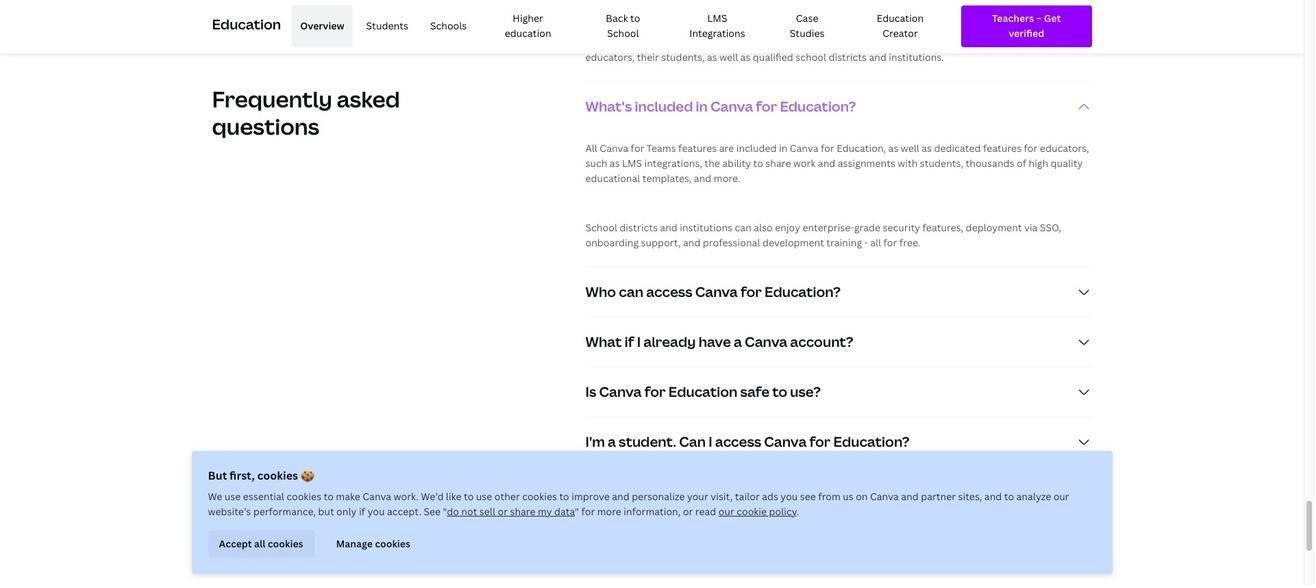 Task type: vqa. For each thing, say whether or not it's contained in the screenshot.
commitment
yes



Task type: describe. For each thing, give the bounding box(es) containing it.
on
[[856, 491, 868, 504]]

work.
[[394, 491, 419, 504]]

cookie
[[737, 506, 767, 519]]

back
[[606, 12, 628, 25]]

quality
[[1051, 157, 1083, 170]]

school inside school districts and institutions can also enjoy enterprise-grade security features, deployment via sso, onboarding support, and professional development training - all for free.
[[585, 221, 617, 234]]

that
[[682, 35, 701, 48]]

(primary
[[938, 35, 978, 48]]

partner
[[921, 491, 956, 504]]

is
[[585, 383, 596, 401]]

commitment
[[620, 35, 680, 48]]

teachers – get verified image
[[974, 11, 1079, 42]]

canva inside it's our commitment that canva for education will remain 100% free for k-12 (primary and secondary) educators, their students, as well as qualified school districts and institutions.
[[703, 35, 732, 48]]

high
[[1029, 157, 1048, 170]]

to inside back to school
[[630, 12, 640, 25]]

1 horizontal spatial you
[[781, 491, 798, 504]]

also
[[754, 221, 773, 234]]

in inside dropdown button
[[696, 97, 708, 116]]

cookies inside button
[[375, 538, 410, 551]]

more
[[597, 506, 621, 519]]

only
[[336, 506, 357, 519]]

visit,
[[711, 491, 733, 504]]

12
[[926, 35, 936, 48]]

overview link
[[292, 5, 353, 47]]

canva right all
[[600, 142, 628, 155]]

for left education,
[[821, 142, 834, 155]]

canva right make
[[363, 491, 391, 504]]

dedicated
[[934, 142, 981, 155]]

school
[[796, 50, 826, 64]]

districts inside school districts and institutions can also enjoy enterprise-grade security features, deployment via sso, onboarding support, and professional development training - all for free.
[[620, 221, 658, 234]]

schools link
[[422, 5, 475, 47]]

asked
[[337, 84, 400, 114]]

is canva for education safe to use?
[[585, 383, 821, 401]]

lms integrations link
[[671, 5, 764, 47]]

.
[[797, 506, 799, 519]]

what
[[585, 333, 622, 351]]

their
[[637, 50, 659, 64]]

of
[[1017, 157, 1026, 170]]

integrations
[[689, 27, 745, 40]]

for left k-
[[902, 35, 915, 48]]

for up high
[[1024, 142, 1038, 155]]

canva right is
[[599, 383, 642, 401]]

who
[[585, 283, 616, 301]]

read
[[695, 506, 716, 519]]

0 horizontal spatial access
[[646, 283, 692, 301]]

all inside button
[[254, 538, 265, 551]]

to up the data at the left bottom of the page
[[559, 491, 569, 504]]

as down "integrations"
[[707, 50, 717, 64]]

back to school link
[[581, 5, 665, 47]]

paywalls
[[714, 11, 754, 24]]

sso,
[[1040, 221, 1061, 234]]

0 vertical spatial with
[[677, 11, 697, 24]]

us
[[843, 491, 853, 504]]

2 features from the left
[[983, 142, 1022, 155]]

education
[[505, 27, 551, 40]]

education? for who can access canva for education?
[[765, 283, 841, 301]]

higher education link
[[480, 5, 576, 47]]

share inside all canva for teams features are included in canva for education, as well as dedicated features for educators, such as lms integrations, the ability to share work and assignments with students, thousands of high quality educational templates, and more.
[[765, 157, 791, 170]]

professional
[[703, 236, 760, 249]]

i inside what if i already have a canva account? dropdown button
[[637, 333, 641, 351]]

free.
[[899, 236, 920, 249]]

use?
[[790, 383, 821, 401]]

1 horizontal spatial or
[[683, 506, 693, 519]]

but
[[208, 469, 227, 484]]

development
[[762, 236, 824, 249]]

and right (primary
[[980, 35, 998, 48]]

free
[[881, 35, 899, 48]]

and down "the"
[[694, 172, 711, 185]]

student.
[[619, 433, 676, 451]]

but
[[318, 506, 334, 519]]

education element
[[212, 0, 1092, 53]]

canva up safe
[[745, 333, 787, 351]]

as up educational
[[610, 157, 620, 170]]

ability
[[722, 157, 751, 170]]

via
[[1024, 221, 1038, 234]]

for left teams
[[631, 142, 644, 155]]

canva up work in the top right of the page
[[790, 142, 818, 155]]

and up 'do not sell or share my data " for more information, or read our cookie policy .'
[[612, 491, 629, 504]]

creator
[[883, 27, 918, 40]]

lms inside all canva for teams features are included in canva for education, as well as dedicated features for educators, such as lms integrations, the ability to share work and assignments with students, thousands of high quality educational templates, and more.
[[622, 157, 642, 170]]

" inside we use essential cookies to make canva work. we'd like to use other cookies to improve and personalize your visit, tailor ads you see from us on canva and partner sites, and to analyze our website's performance, but only if you accept. see "
[[443, 506, 447, 519]]

accept all cookies button
[[208, 531, 314, 558]]

tailor
[[735, 491, 760, 504]]

what's
[[585, 97, 632, 116]]

studies
[[790, 27, 824, 40]]

and down institutions
[[683, 236, 700, 249]]

it's
[[609, 11, 623, 24]]

but first, cookies 🍪
[[208, 469, 314, 484]]

information,
[[624, 506, 681, 519]]

who can access canva for education? button
[[585, 268, 1092, 317]]

case studies
[[790, 12, 824, 40]]

0 horizontal spatial a
[[608, 433, 616, 451]]

0 vertical spatial a
[[734, 333, 742, 351]]

lms integrations
[[689, 12, 745, 40]]

100% inside it's our commitment that canva for education will remain 100% free for k-12 (primary and secondary) educators, their students, as well as qualified school districts and institutions.
[[852, 35, 878, 48]]

with inside all canva for teams features are included in canva for education, as well as dedicated features for educators, such as lms integrations, the ability to share work and assignments with students, thousands of high quality educational templates, and more.
[[898, 157, 918, 170]]

are
[[719, 142, 734, 155]]

to up but
[[324, 491, 334, 504]]

have
[[699, 333, 731, 351]]

canva right on
[[870, 491, 899, 504]]

for down 'improve'
[[581, 506, 595, 519]]

for inside school districts and institutions can also enjoy enterprise-grade security features, deployment via sso, onboarding support, and professional development training - all for free.
[[883, 236, 897, 249]]

i inside i'm a student. can i access canva for education? dropdown button
[[708, 433, 712, 451]]

2 use from the left
[[476, 491, 492, 504]]

enjoy
[[775, 221, 800, 234]]

it's our commitment that canva for education will remain 100% free for k-12 (primary and secondary) educators, their students, as well as qualified school districts and institutions.
[[585, 35, 1051, 64]]

our cookie policy link
[[719, 506, 797, 519]]

and down the free
[[869, 50, 886, 64]]

if inside dropdown button
[[625, 333, 634, 351]]

1 vertical spatial share
[[510, 506, 535, 519]]

schools
[[430, 19, 467, 32]]

accept
[[219, 538, 252, 551]]

frequently asked questions
[[212, 84, 400, 141]]

1 horizontal spatial access
[[715, 433, 761, 451]]

for down qualified
[[756, 97, 777, 116]]

cookies up my
[[522, 491, 557, 504]]

and right work in the top right of the page
[[818, 157, 835, 170]]

1 horizontal spatial our
[[719, 506, 734, 519]]

features,
[[922, 221, 963, 234]]

i'm a student. can i access canva for education? button
[[585, 418, 1092, 467]]

other
[[494, 491, 520, 504]]

my
[[538, 506, 552, 519]]

lms inside lms integrations
[[707, 12, 727, 25]]

institutions
[[680, 221, 732, 234]]

manage cookies button
[[325, 531, 421, 558]]

educators, for all canva for teams features are included in canva for education, as well as dedicated features for educators, such as lms integrations, the ability to share work and assignments with students, thousands of high quality educational templates, and more.
[[1040, 142, 1089, 155]]

to inside dropdown button
[[772, 383, 787, 401]]

qualified
[[753, 50, 793, 64]]

your
[[687, 491, 708, 504]]

districts inside it's our commitment that canva for education will remain 100% free for k-12 (primary and secondary) educators, their students, as well as qualified school districts and institutions.
[[829, 50, 867, 64]]

can inside dropdown button
[[619, 283, 643, 301]]

who can access canva for education?
[[585, 283, 841, 301]]

higher education
[[505, 12, 551, 40]]



Task type: locate. For each thing, give the bounding box(es) containing it.
will
[[799, 35, 815, 48]]

training
[[826, 236, 862, 249]]

2 " from the left
[[575, 506, 579, 519]]

a right i'm
[[608, 433, 616, 451]]

included
[[635, 97, 693, 116], [736, 142, 777, 155]]

canva down yes - it's 100% free, with no paywalls or nasty surprises.
[[703, 35, 732, 48]]

thousands
[[966, 157, 1014, 170]]

it's
[[585, 35, 599, 48]]

- left it's
[[603, 11, 607, 24]]

i'm a student. can i access canva for education?
[[585, 433, 910, 451]]

grade
[[854, 221, 880, 234]]

our inside it's our commitment that canva for education will remain 100% free for k-12 (primary and secondary) educators, their students, as well as qualified school districts and institutions.
[[602, 35, 618, 48]]

0 horizontal spatial districts
[[620, 221, 658, 234]]

2 horizontal spatial or
[[756, 11, 766, 24]]

1 horizontal spatial students,
[[920, 157, 963, 170]]

canva
[[703, 35, 732, 48], [710, 97, 753, 116], [600, 142, 628, 155], [790, 142, 818, 155], [695, 283, 738, 301], [745, 333, 787, 351], [599, 383, 642, 401], [764, 433, 807, 451], [363, 491, 391, 504], [870, 491, 899, 504]]

onboarding
[[585, 236, 639, 249]]

- down grade
[[864, 236, 868, 249]]

2 vertical spatial education?
[[833, 433, 910, 451]]

support,
[[641, 236, 681, 249]]

districts down remain at the right top of the page
[[829, 50, 867, 64]]

for down security
[[883, 236, 897, 249]]

our down visit,
[[719, 506, 734, 519]]

1 vertical spatial access
[[715, 433, 761, 451]]

1 vertical spatial well
[[901, 142, 919, 155]]

assignments
[[838, 157, 895, 170]]

manage cookies
[[336, 538, 410, 551]]

education creator link
[[850, 5, 950, 47]]

1 horizontal spatial i
[[708, 433, 712, 451]]

0 horizontal spatial can
[[619, 283, 643, 301]]

0 horizontal spatial our
[[602, 35, 618, 48]]

is canva for education safe to use? button
[[585, 368, 1092, 417]]

0 vertical spatial i
[[637, 333, 641, 351]]

yes
[[585, 11, 601, 24]]

0 vertical spatial all
[[870, 236, 881, 249]]

analyze
[[1016, 491, 1051, 504]]

to right ability
[[753, 157, 763, 170]]

lms up "integrations"
[[707, 12, 727, 25]]

i'm
[[585, 433, 605, 451]]

all
[[585, 142, 597, 155]]

higher
[[513, 12, 543, 25]]

can up professional
[[735, 221, 751, 234]]

cookies down 🍪
[[287, 491, 321, 504]]

1 vertical spatial our
[[1053, 491, 1069, 504]]

1 horizontal spatial a
[[734, 333, 742, 351]]

0 vertical spatial our
[[602, 35, 618, 48]]

0 horizontal spatial i
[[637, 333, 641, 351]]

0 horizontal spatial "
[[443, 506, 447, 519]]

" down 'improve'
[[575, 506, 579, 519]]

0 vertical spatial included
[[635, 97, 693, 116]]

0 vertical spatial school
[[607, 27, 639, 40]]

1 vertical spatial with
[[898, 157, 918, 170]]

1 vertical spatial -
[[864, 236, 868, 249]]

cookies up essential
[[257, 469, 298, 484]]

to right like
[[464, 491, 474, 504]]

data
[[554, 506, 575, 519]]

0 vertical spatial if
[[625, 333, 634, 351]]

0 horizontal spatial 100%
[[625, 11, 652, 24]]

if right only
[[359, 506, 365, 519]]

share left work in the top right of the page
[[765, 157, 791, 170]]

education
[[877, 12, 924, 25], [212, 15, 281, 34], [750, 35, 797, 48], [668, 383, 737, 401]]

menu bar containing higher education
[[287, 5, 950, 47]]

all down grade
[[870, 236, 881, 249]]

0 horizontal spatial if
[[359, 506, 365, 519]]

1 vertical spatial a
[[608, 433, 616, 451]]

you up 'policy'
[[781, 491, 798, 504]]

education? up on
[[833, 433, 910, 451]]

included up ability
[[736, 142, 777, 155]]

all canva for teams features are included in canva for education, as well as dedicated features for educators, such as lms integrations, the ability to share work and assignments with students, thousands of high quality educational templates, and more.
[[585, 142, 1089, 185]]

can right the who
[[619, 283, 643, 301]]

1 vertical spatial in
[[779, 142, 787, 155]]

well inside all canva for teams features are included in canva for education, as well as dedicated features for educators, such as lms integrations, the ability to share work and assignments with students, thousands of high quality educational templates, and more.
[[901, 142, 919, 155]]

1 horizontal spatial can
[[735, 221, 751, 234]]

for down paywalls
[[734, 35, 748, 48]]

and up support,
[[660, 221, 677, 234]]

0 vertical spatial can
[[735, 221, 751, 234]]

and right sites, at the bottom right
[[984, 491, 1002, 504]]

education inside the "is canva for education safe to use?" dropdown button
[[668, 383, 737, 401]]

education? down the school
[[780, 97, 856, 116]]

school inside back to school
[[607, 27, 639, 40]]

1 horizontal spatial use
[[476, 491, 492, 504]]

1 vertical spatial can
[[619, 283, 643, 301]]

education creator
[[877, 12, 924, 40]]

i right can
[[708, 433, 712, 451]]

education inside education creator link
[[877, 12, 924, 25]]

our inside we use essential cookies to make canva work. we'd like to use other cookies to improve and personalize your visit, tailor ads you see from us on canva and partner sites, and to analyze our website's performance, but only if you accept. see "
[[1053, 491, 1069, 504]]

in
[[696, 97, 708, 116], [779, 142, 787, 155]]

- inside school districts and institutions can also enjoy enterprise-grade security features, deployment via sso, onboarding support, and professional development training - all for free.
[[864, 236, 868, 249]]

you left accept.
[[368, 506, 385, 519]]

educators, down it's on the left
[[585, 50, 635, 64]]

education? for what's included in canva for education?
[[780, 97, 856, 116]]

1 vertical spatial districts
[[620, 221, 658, 234]]

a right have
[[734, 333, 742, 351]]

1 horizontal spatial lms
[[707, 12, 727, 25]]

improve
[[571, 491, 610, 504]]

such
[[585, 157, 607, 170]]

1 horizontal spatial -
[[864, 236, 868, 249]]

1 vertical spatial educators,
[[1040, 142, 1089, 155]]

educators, up quality
[[1040, 142, 1089, 155]]

use up website's
[[225, 491, 241, 504]]

0 horizontal spatial -
[[603, 11, 607, 24]]

0 vertical spatial districts
[[829, 50, 867, 64]]

0 vertical spatial students,
[[661, 50, 705, 64]]

back to school
[[606, 12, 640, 40]]

you
[[781, 491, 798, 504], [368, 506, 385, 519]]

0 horizontal spatial educators,
[[585, 50, 635, 64]]

0 vertical spatial access
[[646, 283, 692, 301]]

included up teams
[[635, 97, 693, 116]]

districts up support,
[[620, 221, 658, 234]]

if inside we use essential cookies to make canva work. we'd like to use other cookies to improve and personalize your visit, tailor ads you see from us on canva and partner sites, and to analyze our website's performance, but only if you accept. see "
[[359, 506, 365, 519]]

0 horizontal spatial included
[[635, 97, 693, 116]]

students
[[366, 19, 408, 32]]

0 vertical spatial educators,
[[585, 50, 635, 64]]

1 vertical spatial education?
[[765, 283, 841, 301]]

100%
[[625, 11, 652, 24], [852, 35, 878, 48]]

0 vertical spatial well
[[719, 50, 738, 64]]

0 horizontal spatial well
[[719, 50, 738, 64]]

in inside all canva for teams features are included in canva for education, as well as dedicated features for educators, such as lms integrations, the ability to share work and assignments with students, thousands of high quality educational templates, and more.
[[779, 142, 787, 155]]

cookies inside button
[[268, 538, 303, 551]]

if right "what"
[[625, 333, 634, 351]]

100% left the free
[[852, 35, 878, 48]]

see
[[424, 506, 441, 519]]

access up the already
[[646, 283, 692, 301]]

to inside all canva for teams features are included in canva for education, as well as dedicated features for educators, such as lms integrations, the ability to share work and assignments with students, thousands of high quality educational templates, and more.
[[753, 157, 763, 170]]

0 horizontal spatial lms
[[622, 157, 642, 170]]

cookies down performance, on the left bottom of page
[[268, 538, 303, 551]]

ads
[[762, 491, 778, 504]]

educators, inside it's our commitment that canva for education will remain 100% free for k-12 (primary and secondary) educators, their students, as well as qualified school districts and institutions.
[[585, 50, 635, 64]]

"
[[443, 506, 447, 519], [575, 506, 579, 519]]

integrations,
[[644, 157, 702, 170]]

0 horizontal spatial you
[[368, 506, 385, 519]]

as left dedicated
[[922, 142, 932, 155]]

what's included in canva for education?
[[585, 97, 856, 116]]

all right accept
[[254, 538, 265, 551]]

features up the thousands
[[983, 142, 1022, 155]]

1 features from the left
[[678, 142, 717, 155]]

1 use from the left
[[225, 491, 241, 504]]

0 horizontal spatial share
[[510, 506, 535, 519]]

remain
[[817, 35, 849, 48]]

2 vertical spatial our
[[719, 506, 734, 519]]

1 horizontal spatial if
[[625, 333, 634, 351]]

to right "back" on the top left of the page
[[630, 12, 640, 25]]

1 horizontal spatial with
[[898, 157, 918, 170]]

education,
[[837, 142, 886, 155]]

1 horizontal spatial in
[[779, 142, 787, 155]]

manage
[[336, 538, 373, 551]]

" right see
[[443, 506, 447, 519]]

0 vertical spatial in
[[696, 97, 708, 116]]

for up student.
[[644, 383, 666, 401]]

1 vertical spatial 100%
[[852, 35, 878, 48]]

0 horizontal spatial with
[[677, 11, 697, 24]]

1 vertical spatial you
[[368, 506, 385, 519]]

0 horizontal spatial all
[[254, 538, 265, 551]]

to right safe
[[772, 383, 787, 401]]

essential
[[243, 491, 284, 504]]

0 vertical spatial -
[[603, 11, 607, 24]]

0 vertical spatial lms
[[707, 12, 727, 25]]

educators, for it's our commitment that canva for education will remain 100% free for k-12 (primary and secondary) educators, their students, as well as qualified school districts and institutions.
[[585, 50, 635, 64]]

well down "integrations"
[[719, 50, 738, 64]]

school down "back" on the top left of the page
[[607, 27, 639, 40]]

as up assignments
[[888, 142, 898, 155]]

templates,
[[642, 172, 692, 185]]

as
[[707, 50, 717, 64], [740, 50, 750, 64], [888, 142, 898, 155], [922, 142, 932, 155], [610, 157, 620, 170]]

0 vertical spatial share
[[765, 157, 791, 170]]

or left read
[[683, 506, 693, 519]]

1 horizontal spatial share
[[765, 157, 791, 170]]

sites,
[[958, 491, 982, 504]]

0 horizontal spatial in
[[696, 97, 708, 116]]

make
[[336, 491, 360, 504]]

education? down development in the right of the page
[[765, 283, 841, 301]]

0 vertical spatial 100%
[[625, 11, 652, 24]]

0 vertical spatial education?
[[780, 97, 856, 116]]

no
[[700, 11, 711, 24]]

overview
[[300, 19, 344, 32]]

1 " from the left
[[443, 506, 447, 519]]

in right are
[[779, 142, 787, 155]]

0 horizontal spatial or
[[498, 506, 508, 519]]

1 horizontal spatial features
[[983, 142, 1022, 155]]

2 horizontal spatial our
[[1053, 491, 1069, 504]]

enterprise-
[[803, 221, 854, 234]]

i left the already
[[637, 333, 641, 351]]

students, down that
[[661, 50, 705, 64]]

use
[[225, 491, 241, 504], [476, 491, 492, 504]]

students, inside all canva for teams features are included in canva for education, as well as dedicated features for educators, such as lms integrations, the ability to share work and assignments with students, thousands of high quality educational templates, and more.
[[920, 157, 963, 170]]

school
[[607, 27, 639, 40], [585, 221, 617, 234]]

features up "the"
[[678, 142, 717, 155]]

our right it's on the left
[[602, 35, 618, 48]]

institutions.
[[889, 50, 944, 64]]

1 vertical spatial included
[[736, 142, 777, 155]]

menu bar
[[287, 5, 950, 47]]

1 vertical spatial students,
[[920, 157, 963, 170]]

frequently
[[212, 84, 332, 114]]

menu bar inside education element
[[287, 5, 950, 47]]

and left partner
[[901, 491, 919, 504]]

with right assignments
[[898, 157, 918, 170]]

performance,
[[253, 506, 316, 519]]

sell
[[479, 506, 495, 519]]

in up "the"
[[696, 97, 708, 116]]

for down professional
[[741, 283, 762, 301]]

not
[[461, 506, 477, 519]]

for down use?
[[809, 433, 831, 451]]

educational
[[585, 172, 640, 185]]

0 vertical spatial you
[[781, 491, 798, 504]]

share down other
[[510, 506, 535, 519]]

included inside all canva for teams features are included in canva for education, as well as dedicated features for educators, such as lms integrations, the ability to share work and assignments with students, thousands of high quality educational templates, and more.
[[736, 142, 777, 155]]

🍪
[[301, 469, 314, 484]]

districts
[[829, 50, 867, 64], [620, 221, 658, 234]]

do not sell or share my data " for more information, or read our cookie policy .
[[447, 506, 799, 519]]

1 horizontal spatial educators,
[[1040, 142, 1089, 155]]

to left analyze at right
[[1004, 491, 1014, 504]]

0 horizontal spatial features
[[678, 142, 717, 155]]

see
[[800, 491, 816, 504]]

policy
[[769, 506, 797, 519]]

well inside it's our commitment that canva for education will remain 100% free for k-12 (primary and secondary) educators, their students, as well as qualified school districts and institutions.
[[719, 50, 738, 64]]

1 vertical spatial lms
[[622, 157, 642, 170]]

1 horizontal spatial "
[[575, 506, 579, 519]]

included inside dropdown button
[[635, 97, 693, 116]]

0 horizontal spatial students,
[[661, 50, 705, 64]]

1 horizontal spatial 100%
[[852, 35, 878, 48]]

as left qualified
[[740, 50, 750, 64]]

first,
[[230, 469, 255, 484]]

accept.
[[387, 506, 421, 519]]

website's
[[208, 506, 251, 519]]

1 horizontal spatial included
[[736, 142, 777, 155]]

access right can
[[715, 433, 761, 451]]

cookies down accept.
[[375, 538, 410, 551]]

our
[[602, 35, 618, 48], [1053, 491, 1069, 504], [719, 506, 734, 519]]

1 horizontal spatial districts
[[829, 50, 867, 64]]

or right sell
[[498, 506, 508, 519]]

school up onboarding
[[585, 221, 617, 234]]

canva up are
[[710, 97, 753, 116]]

cookies
[[257, 469, 298, 484], [287, 491, 321, 504], [522, 491, 557, 504], [268, 538, 303, 551], [375, 538, 410, 551]]

the
[[705, 157, 720, 170]]

1 vertical spatial all
[[254, 538, 265, 551]]

1 vertical spatial if
[[359, 506, 365, 519]]

100% right it's
[[625, 11, 652, 24]]

surprises.
[[796, 11, 841, 24]]

all inside school districts and institutions can also enjoy enterprise-grade security features, deployment via sso, onboarding support, and professional development training - all for free.
[[870, 236, 881, 249]]

1 vertical spatial school
[[585, 221, 617, 234]]

safe
[[740, 383, 769, 401]]

education inside it's our commitment that canva for education will remain 100% free for k-12 (primary and secondary) educators, their students, as well as qualified school districts and institutions.
[[750, 35, 797, 48]]

students, inside it's our commitment that canva for education will remain 100% free for k-12 (primary and secondary) educators, their students, as well as qualified school districts and institutions.
[[661, 50, 705, 64]]

1 horizontal spatial well
[[901, 142, 919, 155]]

our right analyze at right
[[1053, 491, 1069, 504]]

canva up have
[[695, 283, 738, 301]]

use up sell
[[476, 491, 492, 504]]

features
[[678, 142, 717, 155], [983, 142, 1022, 155]]

1 horizontal spatial all
[[870, 236, 881, 249]]

can inside school districts and institutions can also enjoy enterprise-grade security features, deployment via sso, onboarding support, and professional development training - all for free.
[[735, 221, 751, 234]]

lms up educational
[[622, 157, 642, 170]]

can
[[735, 221, 751, 234], [619, 283, 643, 301]]

or left nasty
[[756, 11, 766, 24]]

students, down dedicated
[[920, 157, 963, 170]]

educators, inside all canva for teams features are included in canva for education, as well as dedicated features for educators, such as lms integrations, the ability to share work and assignments with students, thousands of high quality educational templates, and more.
[[1040, 142, 1089, 155]]

well left dedicated
[[901, 142, 919, 155]]

0 horizontal spatial use
[[225, 491, 241, 504]]

work
[[793, 157, 816, 170]]

canva down use?
[[764, 433, 807, 451]]

with left no
[[677, 11, 697, 24]]

1 vertical spatial i
[[708, 433, 712, 451]]

-
[[603, 11, 607, 24], [864, 236, 868, 249]]



